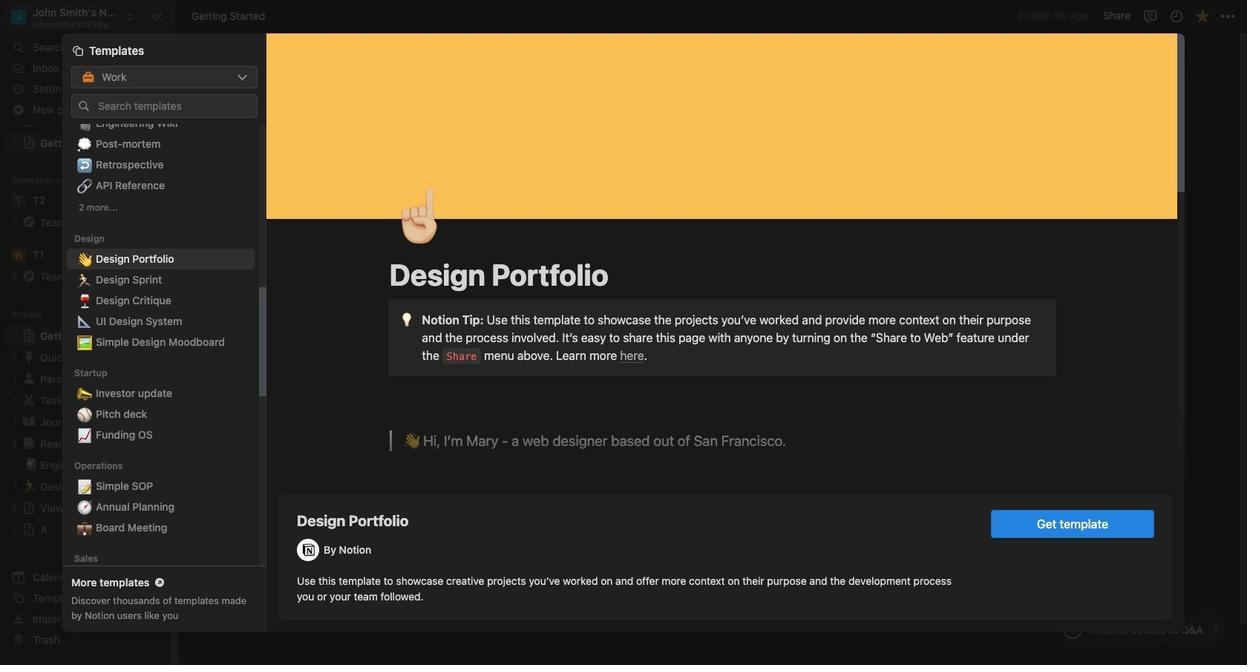 Task type: vqa. For each thing, say whether or not it's contained in the screenshot.
Open icon
no



Task type: describe. For each thing, give the bounding box(es) containing it.
📣 image
[[77, 384, 92, 403]]

comments image
[[1143, 9, 1158, 23]]

Search templates text field
[[98, 100, 250, 112]]

⚾ image
[[77, 405, 92, 424]]

📓 image
[[77, 114, 92, 133]]

new teamspace image
[[148, 175, 158, 185]]

🧭 image
[[77, 498, 92, 517]]

💭 image
[[77, 135, 92, 154]]

📐 image
[[77, 312, 92, 331]]

📝 image
[[77, 477, 92, 496]]

👋 image
[[77, 250, 92, 269]]

add a page image
[[148, 309, 158, 320]]

updates image
[[1169, 9, 1184, 23]]



Task type: locate. For each thing, give the bounding box(es) containing it.
↩️ image
[[77, 155, 92, 175]]

💼 image
[[77, 518, 92, 538]]

🏃 image
[[77, 270, 92, 290]]

☝🏼 image
[[390, 180, 448, 256]]

☝🏼 page icon image
[[390, 180, 448, 256]]

🖼️ image
[[77, 333, 92, 352]]

close sidebar image
[[151, 11, 163, 23]]

📈 image
[[77, 426, 92, 445]]

🍷 image
[[77, 291, 92, 311]]

favorited image
[[1195, 9, 1210, 23]]

t image
[[11, 194, 26, 208]]

🔗 image
[[77, 176, 92, 195]]



